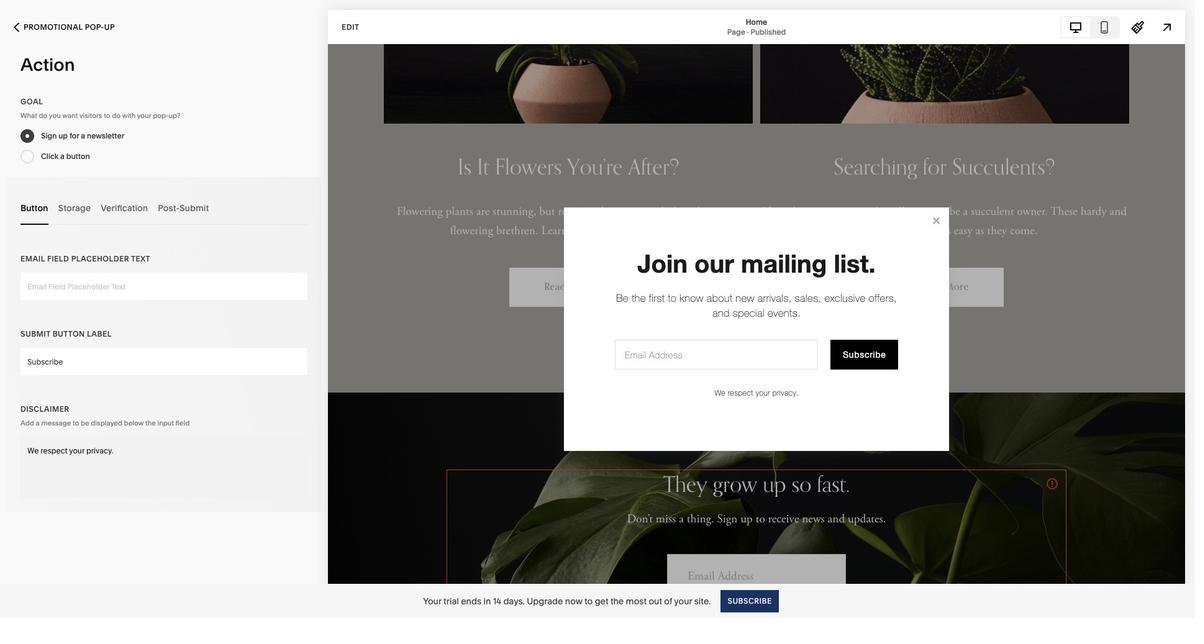 Task type: vqa. For each thing, say whether or not it's contained in the screenshot.
Color
no



Task type: locate. For each thing, give the bounding box(es) containing it.
1 vertical spatial the
[[611, 596, 624, 607]]

0 vertical spatial button
[[21, 202, 48, 213]]

0 vertical spatial your
[[137, 111, 151, 120]]

a right click
[[60, 152, 65, 161]]

1 vertical spatial button
[[53, 329, 85, 339]]

2 do from the left
[[112, 111, 121, 120]]

do
[[39, 111, 47, 120], [112, 111, 121, 120]]

we respect your privacy.
[[27, 446, 113, 455]]

0 horizontal spatial tab list
[[21, 191, 308, 225]]

tab list
[[1062, 17, 1119, 37], [21, 191, 308, 225]]

storage
[[58, 202, 91, 213]]

submit
[[180, 202, 209, 213], [21, 329, 51, 339]]

to inside goal what do you want visitors to do with your pop-up?
[[104, 111, 110, 120]]

0 horizontal spatial do
[[39, 111, 47, 120]]

edit button
[[334, 16, 368, 39]]

your right the of
[[674, 596, 692, 607]]

ends
[[461, 596, 482, 607]]

2 horizontal spatial a
[[81, 131, 85, 140]]

0 vertical spatial submit
[[180, 202, 209, 213]]

1 horizontal spatial tab list
[[1062, 17, 1119, 37]]

·
[[747, 27, 749, 36]]

0 horizontal spatial a
[[36, 419, 40, 428]]

pop-
[[85, 22, 104, 32]]

the
[[145, 419, 156, 428], [611, 596, 624, 607]]

subscribe
[[728, 596, 772, 606]]

0 horizontal spatial to
[[73, 419, 79, 428]]

the inside disclaimer add a message to be displayed below the input field
[[145, 419, 156, 428]]

field
[[47, 254, 69, 263]]

pop-
[[153, 111, 169, 120]]

Email Field Placeholder Text text field
[[21, 273, 308, 300]]

0 vertical spatial to
[[104, 111, 110, 120]]

a right for
[[81, 131, 85, 140]]

to left the be
[[73, 419, 79, 428]]

respect
[[41, 446, 67, 455]]

0 horizontal spatial the
[[145, 419, 156, 428]]

your
[[137, 111, 151, 120], [69, 446, 85, 455], [674, 596, 692, 607]]

1 vertical spatial a
[[60, 152, 65, 161]]

email
[[21, 254, 45, 263]]

do left with
[[112, 111, 121, 120]]

a right add at left bottom
[[36, 419, 40, 428]]

goal what do you want visitors to do with your pop-up?
[[21, 97, 180, 120]]

2 horizontal spatial to
[[585, 596, 593, 607]]

add
[[21, 419, 34, 428]]

0 vertical spatial the
[[145, 419, 156, 428]]

1 horizontal spatial your
[[137, 111, 151, 120]]

2 vertical spatial your
[[674, 596, 692, 607]]

promotional
[[24, 22, 83, 32]]

do left you
[[39, 111, 47, 120]]

1 vertical spatial tab list
[[21, 191, 308, 225]]

message
[[41, 419, 71, 428]]

0 horizontal spatial submit
[[21, 329, 51, 339]]

button
[[21, 202, 48, 213], [53, 329, 85, 339]]

trial
[[444, 596, 459, 607]]

to right "visitors"
[[104, 111, 110, 120]]

to
[[104, 111, 110, 120], [73, 419, 79, 428], [585, 596, 593, 607]]

1 horizontal spatial to
[[104, 111, 110, 120]]

the right get
[[611, 596, 624, 607]]

2 vertical spatial a
[[36, 419, 40, 428]]

of
[[664, 596, 672, 607]]

your inside goal what do you want visitors to do with your pop-up?
[[137, 111, 151, 120]]

home
[[746, 17, 768, 26]]

subscribe button
[[721, 590, 779, 612]]

in
[[484, 596, 491, 607]]

be
[[81, 419, 89, 428]]

days.
[[504, 596, 525, 607]]

promotional pop-up
[[24, 22, 115, 32]]

verification button
[[101, 191, 148, 225]]

published
[[751, 27, 786, 36]]

0 horizontal spatial your
[[69, 446, 85, 455]]

for
[[70, 131, 79, 140]]

goal
[[21, 97, 43, 106]]

1 horizontal spatial button
[[53, 329, 85, 339]]

1 horizontal spatial submit
[[180, 202, 209, 213]]

a
[[81, 131, 85, 140], [60, 152, 65, 161], [36, 419, 40, 428]]

your right with
[[137, 111, 151, 120]]

site.
[[695, 596, 711, 607]]

to left get
[[585, 596, 593, 607]]

sign
[[41, 131, 57, 140]]

button left storage
[[21, 202, 48, 213]]

edit
[[342, 22, 359, 31]]

label
[[87, 329, 112, 339]]

0 horizontal spatial button
[[21, 202, 48, 213]]

your right 'respect'
[[69, 446, 85, 455]]

privacy.
[[86, 446, 113, 455]]

the left input
[[145, 419, 156, 428]]

email field placeholder text
[[21, 254, 150, 263]]

1 vertical spatial to
[[73, 419, 79, 428]]

button left label
[[53, 329, 85, 339]]

1 horizontal spatial the
[[611, 596, 624, 607]]

2 horizontal spatial your
[[674, 596, 692, 607]]

1 horizontal spatial do
[[112, 111, 121, 120]]



Task type: describe. For each thing, give the bounding box(es) containing it.
want
[[62, 111, 78, 120]]

now
[[565, 596, 583, 607]]

input
[[157, 419, 174, 428]]

page
[[727, 27, 746, 36]]

disclaimer
[[21, 405, 69, 414]]

Submit Button Label text field
[[21, 348, 308, 375]]

button
[[66, 152, 90, 161]]

your
[[423, 596, 442, 607]]

verification
[[101, 202, 148, 213]]

promotional pop-up button
[[0, 14, 129, 41]]

we
[[27, 446, 39, 455]]

action
[[21, 54, 75, 75]]

post-submit button
[[158, 191, 209, 225]]

0 vertical spatial a
[[81, 131, 85, 140]]

click
[[41, 152, 59, 161]]

text
[[131, 254, 150, 263]]

tab list containing button
[[21, 191, 308, 225]]

visitors
[[79, 111, 102, 120]]

1 do from the left
[[39, 111, 47, 120]]

with
[[122, 111, 136, 120]]

up?
[[169, 111, 180, 120]]

your trial ends in 14 days. upgrade now to get the most out of your site.
[[423, 596, 711, 607]]

sign up for a newsletter
[[41, 131, 124, 140]]

up
[[59, 131, 68, 140]]

post-
[[158, 202, 180, 213]]

2 vertical spatial to
[[585, 596, 593, 607]]

button button
[[21, 191, 48, 225]]

what
[[21, 111, 37, 120]]

to inside disclaimer add a message to be displayed below the input field
[[73, 419, 79, 428]]

newsletter
[[87, 131, 124, 140]]

1 horizontal spatial a
[[60, 152, 65, 161]]

storage button
[[58, 191, 91, 225]]

upgrade
[[527, 596, 563, 607]]

below
[[124, 419, 144, 428]]

submit button label
[[21, 329, 112, 339]]

post-submit
[[158, 202, 209, 213]]

disclaimer add a message to be displayed below the input field
[[21, 405, 190, 428]]

click a button
[[41, 152, 90, 161]]

submit inside button
[[180, 202, 209, 213]]

out
[[649, 596, 662, 607]]

1 vertical spatial your
[[69, 446, 85, 455]]

get
[[595, 596, 609, 607]]

most
[[626, 596, 647, 607]]

displayed
[[91, 419, 122, 428]]

a inside disclaimer add a message to be displayed below the input field
[[36, 419, 40, 428]]

field
[[176, 419, 190, 428]]

1 vertical spatial submit
[[21, 329, 51, 339]]

home page · published
[[727, 17, 786, 36]]

0 vertical spatial tab list
[[1062, 17, 1119, 37]]

14
[[493, 596, 501, 607]]

placeholder
[[71, 254, 129, 263]]

up
[[104, 22, 115, 32]]

you
[[49, 111, 61, 120]]



